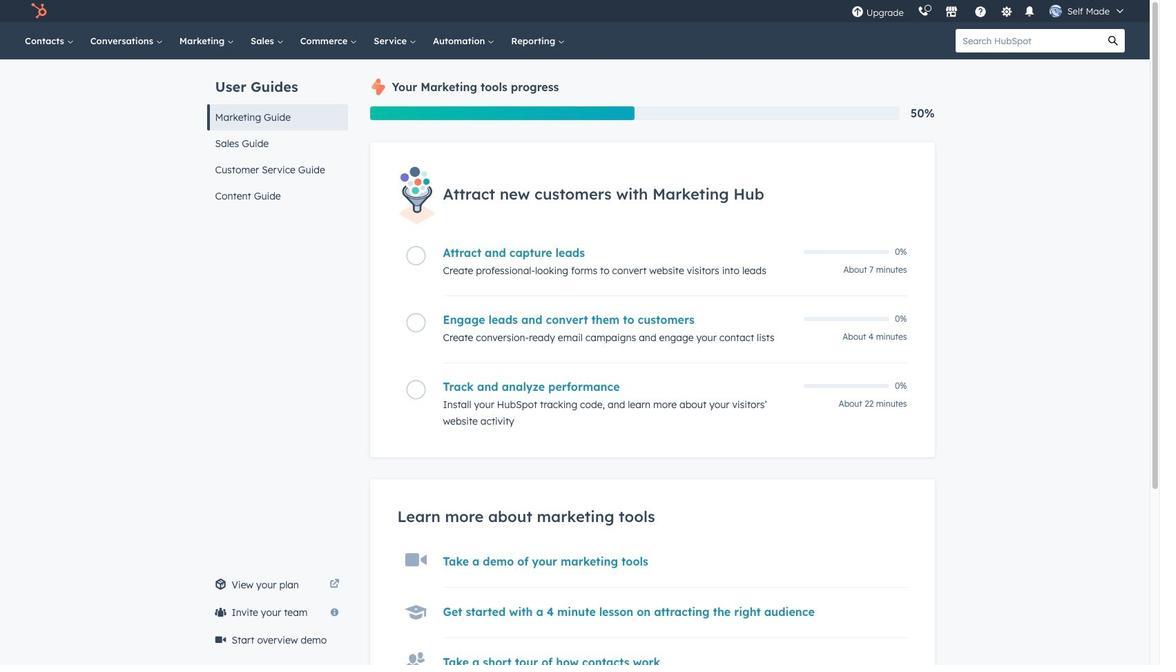 Task type: locate. For each thing, give the bounding box(es) containing it.
Search HubSpot search field
[[956, 29, 1102, 52]]

1 link opens in a new window image from the top
[[330, 577, 339, 593]]

link opens in a new window image
[[330, 577, 339, 593], [330, 579, 339, 590]]

menu
[[844, 0, 1133, 22]]

user guides element
[[207, 59, 348, 209]]

progress bar
[[370, 106, 635, 120]]



Task type: vqa. For each thing, say whether or not it's contained in the screenshot.
menu
yes



Task type: describe. For each thing, give the bounding box(es) containing it.
marketplaces image
[[945, 6, 958, 19]]

2 link opens in a new window image from the top
[[330, 579, 339, 590]]

ruby anderson image
[[1050, 5, 1062, 17]]



